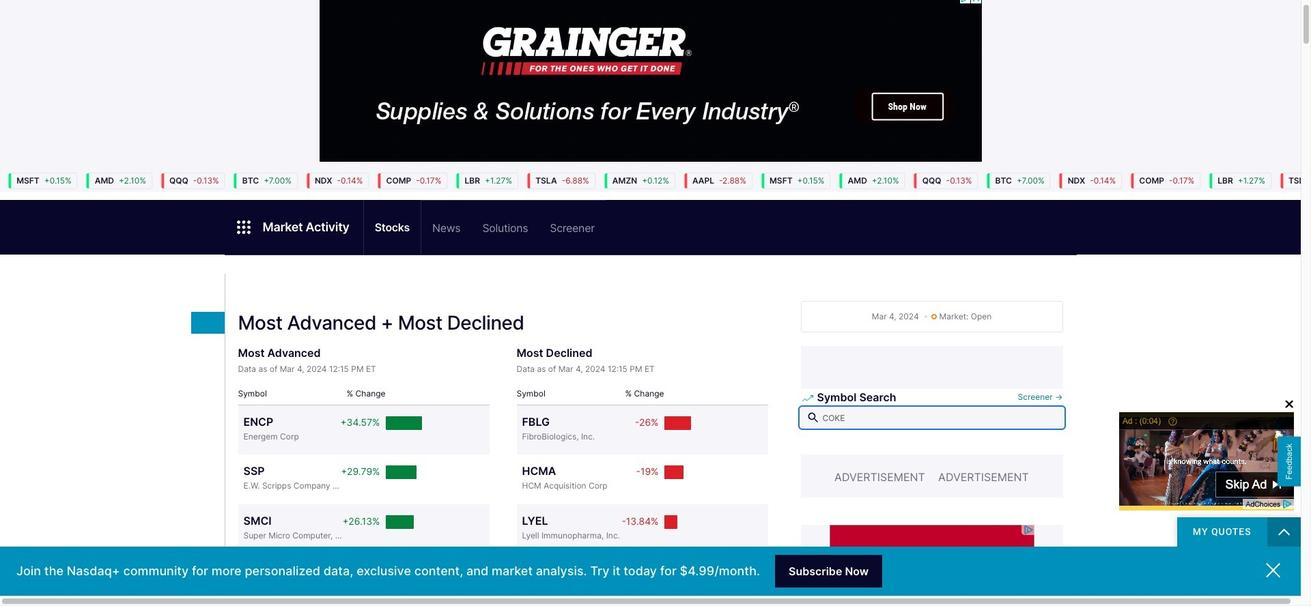 Task type: describe. For each thing, give the bounding box(es) containing it.
0 vertical spatial advertisement element
[[319, 0, 982, 163]]

1 vertical spatial advertisement element
[[830, 525, 1035, 607]]

click to search image
[[807, 411, 820, 425]]



Task type: locate. For each thing, give the bounding box(es) containing it.
advertisement element
[[319, 0, 982, 163], [830, 525, 1035, 607]]

Search for a Symbol text field
[[801, 409, 1064, 428]]

click to dismiss this message and remain on nasdaq.com image
[[1267, 563, 1281, 578]]

None search field
[[801, 389, 1064, 433]]

article
[[0, 162, 1312, 607]]



Task type: vqa. For each thing, say whether or not it's contained in the screenshot.
the left "$741.00"
no



